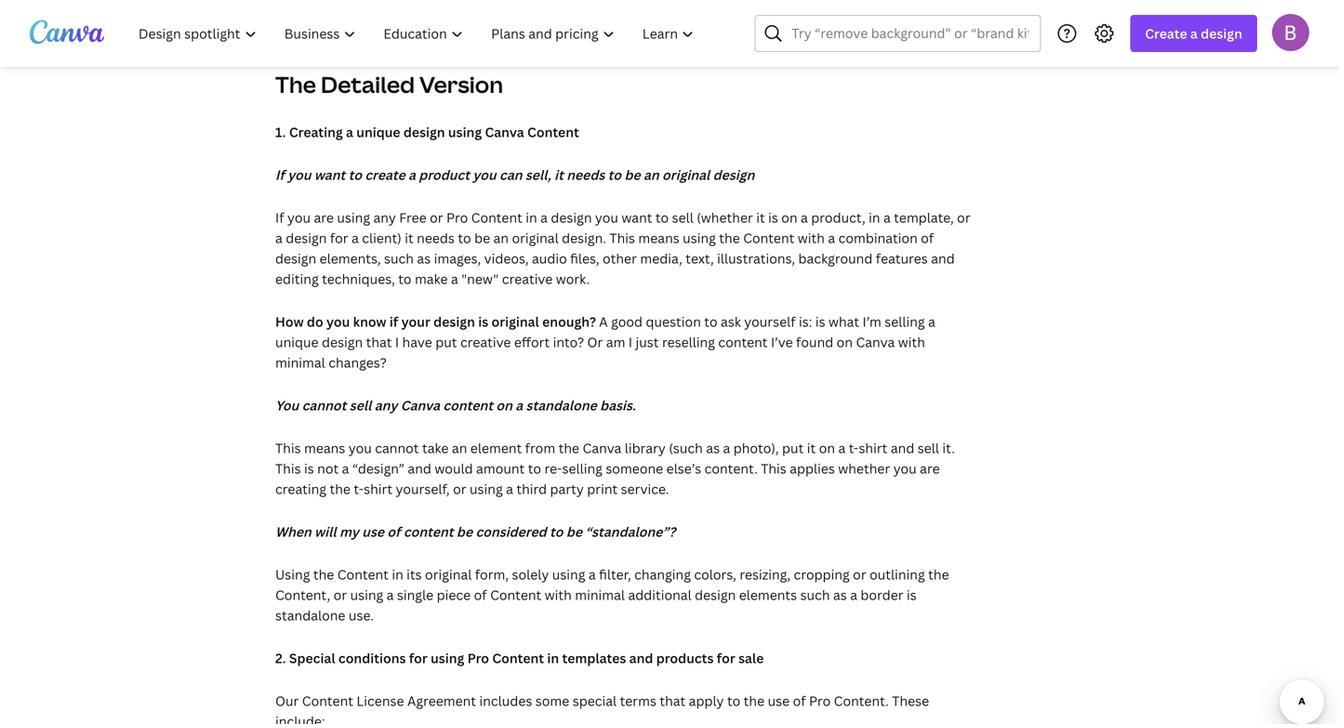 Task type: vqa. For each thing, say whether or not it's contained in the screenshot.
The Design within the Using the Content in its original form, solely using a filter, changing colors, resizing, cropping or outlining the Content, or using a single piece of Content with minimal additional design elements such as a border is standalone use.
yes



Task type: describe. For each thing, give the bounding box(es) containing it.
are inside this means you cannot take an element from the canva library (such as a photo), put it on a t-shirt and sell it. this is not a "design" and would amount to re-selling someone else's content. this applies whether you are creating the t-shirt yourself, or using a third party print service.
[[920, 460, 940, 478]]

of inside 'our content license agreement includes some special terms that apply to the use of pro content. these include:'
[[793, 693, 806, 710]]

to inside this means you cannot take an element from the canva library (such as a photo), put it on a t-shirt and sell it. this is not a "design" and would amount to re-selling someone else's content. this applies whether you are creating the t-shirt yourself, or using a third party print service.
[[528, 460, 541, 478]]

to left create
[[348, 166, 362, 184]]

question
[[646, 313, 701, 331]]

you cannot sell any canva content on a standalone basis.
[[275, 397, 636, 414]]

0 horizontal spatial shirt
[[364, 480, 393, 498]]

be down party
[[566, 523, 582, 541]]

1 horizontal spatial shirt
[[859, 440, 888, 457]]

in up combination
[[869, 209, 881, 227]]

that inside a good question to ask yourself is: is what i'm selling a unique design that i have put creative effort into? or am i just reselling content i've found on canva with minimal changes?
[[366, 334, 392, 351]]

to inside 'our content license agreement includes some special terms that apply to the use of pro content. these include:'
[[727, 693, 741, 710]]

content inside a good question to ask yourself is: is what i'm selling a unique design that i have put creative effort into? or am i just reselling content i've found on canva with minimal changes?
[[719, 334, 768, 351]]

found
[[796, 334, 834, 351]]

selling inside a good question to ask yourself is: is what i'm selling a unique design that i have put creative effort into? or am i just reselling content i've found on canva with minimal changes?
[[885, 313, 925, 331]]

text,
[[686, 250, 714, 267]]

using up text,
[[683, 229, 716, 247]]

party
[[550, 480, 584, 498]]

or right free on the left of the page
[[430, 209, 443, 227]]

resizing,
[[740, 566, 791, 584]]

you up editing
[[287, 209, 311, 227]]

license
[[357, 693, 404, 710]]

colors,
[[694, 566, 737, 584]]

when
[[275, 523, 311, 541]]

and inside if you are using any free or pro content in a design you want to sell (whether it is on a product, in a template, or a design for a client) it needs to be an original design. this means using the content with a combination of design elements, such as images, videos, audio files, other media, text, illustrations, background features and editing techniques, to make a "new" creative work.
[[931, 250, 955, 267]]

content down the solely
[[490, 587, 542, 604]]

background
[[799, 250, 873, 267]]

free
[[399, 209, 427, 227]]

that inside 'our content license agreement includes some special terms that apply to the use of pro content. these include:'
[[660, 693, 686, 710]]

client)
[[362, 229, 402, 247]]

in down sell,
[[526, 209, 537, 227]]

original inside if you are using any free or pro content in a design you want to sell (whether it is on a product, in a template, or a design for a client) it needs to be an original design. this means using the content with a combination of design elements, such as images, videos, audio files, other media, text, illustrations, background features and editing techniques, to make a "new" creative work.
[[512, 229, 559, 247]]

0 vertical spatial want
[[314, 166, 345, 184]]

library
[[625, 440, 666, 457]]

creative inside if you are using any free or pro content in a design you want to sell (whether it is on a product, in a template, or a design for a client) it needs to be an original design. this means using the content with a combination of design elements, such as images, videos, audio files, other media, text, illustrations, background features and editing techniques, to make a "new" creative work.
[[502, 270, 553, 288]]

sale
[[739, 650, 764, 667]]

content inside 'our content license agreement includes some special terms that apply to the use of pro content. these include:'
[[302, 693, 353, 710]]

it down free on the left of the page
[[405, 229, 414, 247]]

standalone inside using the content in its original form, solely using a filter, changing colors, resizing, cropping or outlining the content, or using a single piece of content with minimal additional design elements such as a border is standalone use.
[[275, 607, 346, 625]]

2 i from the left
[[629, 334, 633, 351]]

needs inside if you are using any free or pro content in a design you want to sell (whether it is on a product, in a template, or a design for a client) it needs to be an original design. this means using the content with a combination of design elements, such as images, videos, audio files, other media, text, illustrations, background features and editing techniques, to make a "new" creative work.
[[417, 229, 455, 247]]

to up media,
[[656, 209, 669, 227]]

these
[[892, 693, 930, 710]]

additional
[[628, 587, 692, 604]]

to down party
[[550, 523, 563, 541]]

content,
[[275, 587, 330, 604]]

applies
[[790, 460, 835, 478]]

0 vertical spatial unique
[[357, 123, 401, 141]]

this down photo),
[[761, 460, 787, 478]]

with inside using the content in its original form, solely using a filter, changing colors, resizing, cropping or outlining the content, or using a single piece of content with minimal additional design elements such as a border is standalone use.
[[545, 587, 572, 604]]

minimal inside a good question to ask yourself is: is what i'm selling a unique design that i have put creative effort into? or am i just reselling content i've found on canva with minimal changes?
[[275, 354, 325, 372]]

in inside using the content in its original form, solely using a filter, changing colors, resizing, cropping or outlining the content, or using a single piece of content with minimal additional design elements such as a border is standalone use.
[[392, 566, 404, 584]]

other
[[603, 250, 637, 267]]

how
[[275, 313, 304, 331]]

canva up take
[[401, 397, 440, 414]]

to up if you are using any free or pro content in a design you want to sell (whether it is on a product, in a template, or a design for a client) it needs to be an original design. this means using the content with a combination of design elements, such as images, videos, audio files, other media, text, illustrations, background features and editing techniques, to make a "new" creative work.
[[608, 166, 622, 184]]

editing
[[275, 270, 319, 288]]

use inside 'our content license agreement includes some special terms that apply to the use of pro content. these include:'
[[768, 693, 790, 710]]

make
[[415, 270, 448, 288]]

using
[[275, 566, 310, 584]]

sell inside if you are using any free or pro content in a design you want to sell (whether it is on a product, in a template, or a design for a client) it needs to be an original design. this means using the content with a combination of design elements, such as images, videos, audio files, other media, text, illustrations, background features and editing techniques, to make a "new" creative work.
[[672, 209, 694, 227]]

the up re-
[[559, 440, 580, 457]]

(whether
[[697, 209, 753, 227]]

border
[[861, 587, 904, 604]]

with inside a good question to ask yourself is: is what i'm selling a unique design that i have put creative effort into? or am i just reselling content i've found on canva with minimal changes?
[[898, 334, 926, 351]]

detailed
[[321, 69, 415, 100]]

bob builder image
[[1273, 14, 1310, 51]]

canva inside this means you cannot take an element from the canva library (such as a photo), put it on a t-shirt and sell it. this is not a "design" and would amount to re-selling someone else's content. this applies whether you are creating the t-shirt yourself, or using a third party print service.
[[583, 440, 622, 457]]

special
[[289, 650, 335, 667]]

means inside this means you cannot take an element from the canva library (such as a photo), put it on a t-shirt and sell it. this is not a "design" and would amount to re-selling someone else's content. this applies whether you are creating the t-shirt yourself, or using a third party print service.
[[304, 440, 345, 457]]

use.
[[349, 607, 374, 625]]

third
[[517, 480, 547, 498]]

you right do
[[327, 313, 350, 331]]

1 vertical spatial sell
[[350, 397, 372, 414]]

if you are using any free or pro content in a design you want to sell (whether it is on a product, in a template, or a design for a client) it needs to be an original design. this means using the content with a combination of design elements, such as images, videos, audio files, other media, text, illustrations, background features and editing techniques, to make a "new" creative work.
[[275, 209, 971, 288]]

design inside a good question to ask yourself is: is what i'm selling a unique design that i have put creative effort into? or am i just reselling content i've found on canva with minimal changes?
[[322, 334, 363, 351]]

2. special conditions for using pro content in templates and products for sale
[[275, 650, 764, 667]]

considered
[[476, 523, 547, 541]]

pro inside 'our content license agreement includes some special terms that apply to the use of pro content. these include:'
[[809, 693, 831, 710]]

the detailed version
[[275, 69, 503, 100]]

version
[[420, 69, 503, 100]]

or right template,
[[957, 209, 971, 227]]

you right whether
[[894, 460, 917, 478]]

1 vertical spatial any
[[375, 397, 398, 414]]

is inside this means you cannot take an element from the canva library (such as a photo), put it on a t-shirt and sell it. this is not a "design" and would amount to re-selling someone else's content. this applies whether you are creating the t-shirt yourself, or using a third party print service.
[[304, 460, 314, 478]]

you up design.
[[595, 209, 619, 227]]

(such
[[669, 440, 703, 457]]

good
[[611, 313, 643, 331]]

re-
[[545, 460, 562, 478]]

this means you cannot take an element from the canva library (such as a photo), put it on a t-shirt and sell it. this is not a "design" and would amount to re-selling someone else's content. this applies whether you are creating the t-shirt yourself, or using a third party print service.
[[275, 440, 955, 498]]

to up the images,
[[458, 229, 471, 247]]

its
[[407, 566, 422, 584]]

yourself
[[744, 313, 796, 331]]

what
[[829, 313, 860, 331]]

the
[[275, 69, 316, 100]]

create
[[365, 166, 405, 184]]

when will my use of content be considered to be "standalone"?
[[275, 523, 676, 541]]

1 horizontal spatial for
[[409, 650, 428, 667]]

you down creating
[[288, 166, 311, 184]]

a good question to ask yourself is: is what i'm selling a unique design that i have put creative effort into? or am i just reselling content i've found on canva with minimal changes?
[[275, 313, 936, 372]]

special
[[573, 693, 617, 710]]

or inside this means you cannot take an element from the canva library (such as a photo), put it on a t-shirt and sell it. this is not a "design" and would amount to re-selling someone else's content. this applies whether you are creating the t-shirt yourself, or using a third party print service.
[[453, 480, 467, 498]]

content up includes in the bottom of the page
[[492, 650, 544, 667]]

or up border
[[853, 566, 867, 584]]

you left can
[[473, 166, 497, 184]]

changes?
[[329, 354, 387, 372]]

from
[[525, 440, 556, 457]]

using up client)
[[337, 209, 370, 227]]

i've
[[771, 334, 793, 351]]

unique inside a good question to ask yourself is: is what i'm selling a unique design that i have put creative effort into? or am i just reselling content i've found on canva with minimal changes?
[[275, 334, 319, 351]]

and up the terms
[[629, 650, 653, 667]]

creating
[[275, 480, 327, 498]]

form,
[[475, 566, 509, 584]]

basis.
[[600, 397, 636, 414]]

is down "new"
[[478, 313, 489, 331]]

canva inside a good question to ask yourself is: is what i'm selling a unique design that i have put creative effort into? or am i just reselling content i've found on canva with minimal changes?
[[856, 334, 895, 351]]

means inside if you are using any free or pro content in a design you want to sell (whether it is on a product, in a template, or a design for a client) it needs to be an original design. this means using the content with a combination of design elements, such as images, videos, audio files, other media, text, illustrations, background features and editing techniques, to make a "new" creative work.
[[639, 229, 680, 247]]

original up 'effort'
[[492, 313, 539, 331]]

just
[[636, 334, 659, 351]]

as inside using the content in its original form, solely using a filter, changing colors, resizing, cropping or outlining the content, or using a single piece of content with minimal additional design elements such as a border is standalone use.
[[834, 587, 847, 604]]

1 vertical spatial pro
[[468, 650, 489, 667]]

1. creating a unique design using canva content
[[275, 123, 579, 141]]

create
[[1146, 25, 1188, 42]]

this inside if you are using any free or pro content in a design you want to sell (whether it is on a product, in a template, or a design for a client) it needs to be an original design. this means using the content with a combination of design elements, such as images, videos, audio files, other media, text, illustrations, background features and editing techniques, to make a "new" creative work.
[[610, 229, 635, 247]]

if for if you want to create a product you can sell, it needs to be an original design
[[275, 166, 285, 184]]

selling inside this means you cannot take an element from the canva library (such as a photo), put it on a t-shirt and sell it. this is not a "design" and would amount to re-selling someone else's content. this applies whether you are creating the t-shirt yourself, or using a third party print service.
[[562, 460, 603, 478]]

know
[[353, 313, 387, 331]]

templates
[[562, 650, 626, 667]]

or
[[588, 334, 603, 351]]

0 vertical spatial an
[[644, 166, 659, 184]]

this up creating
[[275, 460, 301, 478]]

on inside this means you cannot take an element from the canva library (such as a photo), put it on a t-shirt and sell it. this is not a "design" and would amount to re-selling someone else's content. this applies whether you are creating the t-shirt yourself, or using a third party print service.
[[819, 440, 835, 457]]

as inside if you are using any free or pro content in a design you want to sell (whether it is on a product, in a template, or a design for a client) it needs to be an original design. this means using the content with a combination of design elements, such as images, videos, audio files, other media, text, illustrations, background features and editing techniques, to make a "new" creative work.
[[417, 250, 431, 267]]

using the content in its original form, solely using a filter, changing colors, resizing, cropping or outlining the content, or using a single piece of content with minimal additional design elements such as a border is standalone use.
[[275, 566, 949, 625]]

in left templates
[[547, 650, 559, 667]]

videos,
[[484, 250, 529, 267]]

how do you know if your design is original enough?
[[275, 313, 599, 331]]

features
[[876, 250, 928, 267]]

Try "remove background" or "brand kit" search field
[[792, 16, 1029, 51]]

conditions
[[339, 650, 406, 667]]

would
[[435, 460, 473, 478]]

content for basis.
[[443, 397, 493, 414]]

yourself,
[[396, 480, 450, 498]]

are inside if you are using any free or pro content in a design you want to sell (whether it is on a product, in a template, or a design for a client) it needs to be an original design. this means using the content with a combination of design elements, such as images, videos, audio files, other media, text, illustrations, background features and editing techniques, to make a "new" creative work.
[[314, 209, 334, 227]]

cropping
[[794, 566, 850, 584]]

reselling
[[662, 334, 715, 351]]

of inside using the content in its original form, solely using a filter, changing colors, resizing, cropping or outlining the content, or using a single piece of content with minimal additional design elements such as a border is standalone use.
[[474, 587, 487, 604]]

1 i from the left
[[395, 334, 399, 351]]

design.
[[562, 229, 607, 247]]

design inside using the content in its original form, solely using a filter, changing colors, resizing, cropping or outlining the content, or using a single piece of content with minimal additional design elements such as a border is standalone use.
[[695, 587, 736, 604]]

it.
[[943, 440, 955, 457]]

illustrations,
[[717, 250, 795, 267]]

minimal inside using the content in its original form, solely using a filter, changing colors, resizing, cropping or outlining the content, or using a single piece of content with minimal additional design elements such as a border is standalone use.
[[575, 587, 625, 604]]

canva up can
[[485, 123, 524, 141]]

on up "element"
[[496, 397, 513, 414]]

pro inside if you are using any free or pro content in a design you want to sell (whether it is on a product, in a template, or a design for a client) it needs to be an original design. this means using the content with a combination of design elements, such as images, videos, audio files, other media, text, illustrations, background features and editing techniques, to make a "new" creative work.
[[447, 209, 468, 227]]

is inside a good question to ask yourself is: is what i'm selling a unique design that i have put creative effort into? or am i just reselling content i've found on canva with minimal changes?
[[816, 313, 826, 331]]

someone
[[606, 460, 664, 478]]

include:
[[275, 713, 325, 725]]

it right sell,
[[555, 166, 564, 184]]

it right (whether
[[757, 209, 765, 227]]



Task type: locate. For each thing, give the bounding box(es) containing it.
with inside if you are using any free or pro content in a design you want to sell (whether it is on a product, in a template, or a design for a client) it needs to be an original design. this means using the content with a combination of design elements, such as images, videos, audio files, other media, text, illustrations, background features and editing techniques, to make a "new" creative work.
[[798, 229, 825, 247]]

be inside if you are using any free or pro content in a design you want to sell (whether it is on a product, in a template, or a design for a client) it needs to be an original design. this means using the content with a combination of design elements, such as images, videos, audio files, other media, text, illustrations, background features and editing techniques, to make a "new" creative work.
[[475, 229, 490, 247]]

using right the solely
[[552, 566, 586, 584]]

0 horizontal spatial an
[[452, 440, 467, 457]]

0 vertical spatial cannot
[[302, 397, 346, 414]]

unique
[[357, 123, 401, 141], [275, 334, 319, 351]]

0 horizontal spatial are
[[314, 209, 334, 227]]

1 vertical spatial standalone
[[275, 607, 346, 625]]

on down what
[[837, 334, 853, 351]]

agreement
[[407, 693, 476, 710]]

0 vertical spatial t-
[[849, 440, 859, 457]]

outlining
[[870, 566, 925, 584]]

1 vertical spatial content
[[443, 397, 493, 414]]

are up elements,
[[314, 209, 334, 227]]

1 horizontal spatial needs
[[567, 166, 605, 184]]

for right "conditions"
[[409, 650, 428, 667]]

have
[[402, 334, 432, 351]]

service.
[[621, 480, 669, 498]]

content up videos,
[[471, 209, 523, 227]]

0 vertical spatial as
[[417, 250, 431, 267]]

1 vertical spatial shirt
[[364, 480, 393, 498]]

create a design
[[1146, 25, 1243, 42]]

canva up someone
[[583, 440, 622, 457]]

2 vertical spatial content
[[404, 523, 454, 541]]

an up if you are using any free or pro content in a design you want to sell (whether it is on a product, in a template, or a design for a client) it needs to be an original design. this means using the content with a combination of design elements, such as images, videos, audio files, other media, text, illustrations, background features and editing techniques, to make a "new" creative work.
[[644, 166, 659, 184]]

want up other
[[622, 209, 653, 227]]

shirt up whether
[[859, 440, 888, 457]]

combination
[[839, 229, 918, 247]]

audio
[[532, 250, 567, 267]]

of inside if you are using any free or pro content in a design you want to sell (whether it is on a product, in a template, or a design for a client) it needs to be an original design. this means using the content with a combination of design elements, such as images, videos, audio files, other media, text, illustrations, background features and editing techniques, to make a "new" creative work.
[[921, 229, 934, 247]]

an inside if you are using any free or pro content in a design you want to sell (whether it is on a product, in a template, or a design for a client) it needs to be an original design. this means using the content with a combination of design elements, such as images, videos, audio files, other media, text, illustrations, background features and editing techniques, to make a "new" creative work.
[[494, 229, 509, 247]]

1 vertical spatial that
[[660, 693, 686, 710]]

our
[[275, 693, 299, 710]]

2 horizontal spatial for
[[717, 650, 736, 667]]

any
[[373, 209, 396, 227], [375, 397, 398, 414]]

content up use.
[[337, 566, 389, 584]]

1 horizontal spatial use
[[768, 693, 790, 710]]

pro left content.
[[809, 693, 831, 710]]

0 vertical spatial needs
[[567, 166, 605, 184]]

changing
[[635, 566, 691, 584]]

if
[[390, 313, 398, 331]]

media,
[[640, 250, 683, 267]]

terms
[[620, 693, 657, 710]]

put
[[436, 334, 457, 351], [782, 440, 804, 457]]

it
[[555, 166, 564, 184], [757, 209, 765, 227], [405, 229, 414, 247], [807, 440, 816, 457]]

1 horizontal spatial t-
[[849, 440, 859, 457]]

an inside this means you cannot take an element from the canva library (such as a photo), put it on a t-shirt and sell it. this is not a "design" and would amount to re-selling someone else's content. this applies whether you are creating the t-shirt yourself, or using a third party print service.
[[452, 440, 467, 457]]

1 horizontal spatial are
[[920, 460, 940, 478]]

content down yourself,
[[404, 523, 454, 541]]

is up illustrations, on the right
[[769, 209, 779, 227]]

design inside dropdown button
[[1201, 25, 1243, 42]]

this up other
[[610, 229, 635, 247]]

the down (whether
[[719, 229, 740, 247]]

standalone down content,
[[275, 607, 346, 625]]

using inside this means you cannot take an element from the canva library (such as a photo), put it on a t-shirt and sell it. this is not a "design" and would amount to re-selling someone else's content. this applies whether you are creating the t-shirt yourself, or using a third party print service.
[[470, 480, 503, 498]]

on up applies at the bottom of page
[[819, 440, 835, 457]]

includes
[[480, 693, 532, 710]]

the
[[719, 229, 740, 247], [559, 440, 580, 457], [330, 480, 351, 498], [313, 566, 334, 584], [929, 566, 949, 584], [744, 693, 765, 710]]

content
[[719, 334, 768, 351], [443, 397, 493, 414], [404, 523, 454, 541]]

it inside this means you cannot take an element from the canva library (such as a photo), put it on a t-shirt and sell it. this is not a "design" and would amount to re-selling someone else's content. this applies whether you are creating the t-shirt yourself, or using a third party print service.
[[807, 440, 816, 457]]

put inside this means you cannot take an element from the canva library (such as a photo), put it on a t-shirt and sell it. this is not a "design" and would amount to re-selling someone else's content. this applies whether you are creating the t-shirt yourself, or using a third party print service.
[[782, 440, 804, 457]]

1 horizontal spatial such
[[801, 587, 830, 604]]

1 vertical spatial creative
[[460, 334, 511, 351]]

that down know
[[366, 334, 392, 351]]

creating
[[289, 123, 343, 141]]

sell left it.
[[918, 440, 940, 457]]

using down amount
[[470, 480, 503, 498]]

design
[[1201, 25, 1243, 42], [404, 123, 445, 141], [713, 166, 755, 184], [551, 209, 592, 227], [286, 229, 327, 247], [275, 250, 316, 267], [434, 313, 475, 331], [322, 334, 363, 351], [695, 587, 736, 604]]

original inside using the content in its original form, solely using a filter, changing colors, resizing, cropping or outlining the content, or using a single piece of content with minimal additional design elements such as a border is standalone use.
[[425, 566, 472, 584]]

content up illustrations, on the right
[[743, 229, 795, 247]]

want down creating
[[314, 166, 345, 184]]

creative left 'effort'
[[460, 334, 511, 351]]

content up sell,
[[528, 123, 579, 141]]

2 horizontal spatial an
[[644, 166, 659, 184]]

elements
[[739, 587, 797, 604]]

0 horizontal spatial for
[[330, 229, 348, 247]]

0 horizontal spatial minimal
[[275, 354, 325, 372]]

you
[[275, 397, 299, 414]]

0 horizontal spatial t-
[[354, 480, 364, 498]]

be up if you are using any free or pro content in a design you want to sell (whether it is on a product, in a template, or a design for a client) it needs to be an original design. this means using the content with a combination of design elements, such as images, videos, audio files, other media, text, illustrations, background features and editing techniques, to make a "new" creative work.
[[625, 166, 641, 184]]

such inside if you are using any free or pro content in a design you want to sell (whether it is on a product, in a template, or a design for a client) it needs to be an original design. this means using the content with a combination of design elements, such as images, videos, audio files, other media, text, illustrations, background features and editing techniques, to make a "new" creative work.
[[384, 250, 414, 267]]

1 if from the top
[[275, 166, 285, 184]]

content down ask
[[719, 334, 768, 351]]

2 vertical spatial sell
[[918, 440, 940, 457]]

products
[[657, 650, 714, 667]]

this down you
[[275, 440, 301, 457]]

0 horizontal spatial selling
[[562, 460, 603, 478]]

2 vertical spatial pro
[[809, 693, 831, 710]]

filter,
[[599, 566, 631, 584]]

0 horizontal spatial cannot
[[302, 397, 346, 414]]

standalone up the from
[[526, 397, 597, 414]]

1 vertical spatial minimal
[[575, 587, 625, 604]]

is left not
[[304, 460, 314, 478]]

1.
[[275, 123, 286, 141]]

1 horizontal spatial put
[[782, 440, 804, 457]]

t- down "design"
[[354, 480, 364, 498]]

my
[[340, 523, 359, 541]]

1 vertical spatial if
[[275, 209, 284, 227]]

use
[[362, 523, 384, 541], [768, 693, 790, 710]]

pro
[[447, 209, 468, 227], [468, 650, 489, 667], [809, 693, 831, 710]]

whether
[[838, 460, 891, 478]]

this
[[610, 229, 635, 247], [275, 440, 301, 457], [275, 460, 301, 478], [761, 460, 787, 478]]

0 vertical spatial if
[[275, 166, 285, 184]]

on
[[782, 209, 798, 227], [837, 334, 853, 351], [496, 397, 513, 414], [819, 440, 835, 457]]

our content license agreement includes some special terms that apply to the use of pro content. these include:
[[275, 693, 930, 725]]

1 horizontal spatial means
[[639, 229, 680, 247]]

as right the (such
[[706, 440, 720, 457]]

0 horizontal spatial that
[[366, 334, 392, 351]]

and right features on the right of the page
[[931, 250, 955, 267]]

it up applies at the bottom of page
[[807, 440, 816, 457]]

t- up whether
[[849, 440, 859, 457]]

if for if you are using any free or pro content in a design you want to sell (whether it is on a product, in a template, or a design for a client) it needs to be an original design. this means using the content with a combination of design elements, such as images, videos, audio files, other media, text, illustrations, background features and editing techniques, to make a "new" creative work.
[[275, 209, 284, 227]]

in left its
[[392, 566, 404, 584]]

as inside this means you cannot take an element from the canva library (such as a photo), put it on a t-shirt and sell it. this is not a "design" and would amount to re-selling someone else's content. this applies whether you are creating the t-shirt yourself, or using a third party print service.
[[706, 440, 720, 457]]

for inside if you are using any free or pro content in a design you want to sell (whether it is on a product, in a template, or a design for a client) it needs to be an original design. this means using the content with a combination of design elements, such as images, videos, audio files, other media, text, illustrations, background features and editing techniques, to make a "new" creative work.
[[330, 229, 348, 247]]

0 horizontal spatial such
[[384, 250, 414, 267]]

template,
[[894, 209, 954, 227]]

1 vertical spatial as
[[706, 440, 720, 457]]

1 horizontal spatial minimal
[[575, 587, 625, 604]]

an up videos,
[[494, 229, 509, 247]]

an
[[644, 166, 659, 184], [494, 229, 509, 247], [452, 440, 467, 457]]

single
[[397, 587, 434, 604]]

use right the my
[[362, 523, 384, 541]]

0 vertical spatial standalone
[[526, 397, 597, 414]]

you up "design"
[[349, 440, 372, 457]]

a inside a good question to ask yourself is: is what i'm selling a unique design that i have put creative effort into? or am i just reselling content i've found on canva with minimal changes?
[[928, 313, 936, 331]]

0 horizontal spatial with
[[545, 587, 572, 604]]

a
[[599, 313, 608, 331]]

0 horizontal spatial want
[[314, 166, 345, 184]]

an up would
[[452, 440, 467, 457]]

1 vertical spatial t-
[[354, 480, 364, 498]]

work.
[[556, 270, 590, 288]]

the up content,
[[313, 566, 334, 584]]

1 vertical spatial want
[[622, 209, 653, 227]]

0 vertical spatial selling
[[885, 313, 925, 331]]

0 vertical spatial that
[[366, 334, 392, 351]]

to inside a good question to ask yourself is: is what i'm selling a unique design that i have put creative effort into? or am i just reselling content i've found on canva with minimal changes?
[[705, 313, 718, 331]]

the right the outlining
[[929, 566, 949, 584]]

1 vertical spatial are
[[920, 460, 940, 478]]

2 horizontal spatial with
[[898, 334, 926, 351]]

photo),
[[734, 440, 779, 457]]

any up client)
[[373, 209, 396, 227]]

1 vertical spatial use
[[768, 693, 790, 710]]

cannot right you
[[302, 397, 346, 414]]

i'm
[[863, 313, 882, 331]]

sell inside this means you cannot take an element from the canva library (such as a photo), put it on a t-shirt and sell it. this is not a "design" and would amount to re-selling someone else's content. this applies whether you are creating the t-shirt yourself, or using a third party print service.
[[918, 440, 940, 457]]

of right the my
[[387, 523, 401, 541]]

content up 'include:'
[[302, 693, 353, 710]]

0 horizontal spatial needs
[[417, 229, 455, 247]]

the down not
[[330, 480, 351, 498]]

0 vertical spatial means
[[639, 229, 680, 247]]

original up (whether
[[662, 166, 710, 184]]

1 vertical spatial needs
[[417, 229, 455, 247]]

0 vertical spatial such
[[384, 250, 414, 267]]

if inside if you are using any free or pro content in a design you want to sell (whether it is on a product, in a template, or a design for a client) it needs to be an original design. this means using the content with a combination of design elements, such as images, videos, audio files, other media, text, illustrations, background features and editing techniques, to make a "new" creative work.
[[275, 209, 284, 227]]

selling
[[885, 313, 925, 331], [562, 460, 603, 478]]

are right whether
[[920, 460, 940, 478]]

original up piece at the left bottom
[[425, 566, 472, 584]]

1 horizontal spatial that
[[660, 693, 686, 710]]

0 vertical spatial minimal
[[275, 354, 325, 372]]

creative down videos,
[[502, 270, 553, 288]]

want
[[314, 166, 345, 184], [622, 209, 653, 227]]

2.
[[275, 650, 286, 667]]

effort
[[514, 334, 550, 351]]

1 horizontal spatial an
[[494, 229, 509, 247]]

if
[[275, 166, 285, 184], [275, 209, 284, 227]]

0 vertical spatial creative
[[502, 270, 553, 288]]

on inside if you are using any free or pro content in a design you want to sell (whether it is on a product, in a template, or a design for a client) it needs to be an original design. this means using the content with a combination of design elements, such as images, videos, audio files, other media, text, illustrations, background features and editing techniques, to make a "new" creative work.
[[782, 209, 798, 227]]

will
[[315, 523, 336, 541]]

means up not
[[304, 440, 345, 457]]

to left make
[[398, 270, 412, 288]]

1 horizontal spatial selling
[[885, 313, 925, 331]]

1 vertical spatial selling
[[562, 460, 603, 478]]

apply
[[689, 693, 724, 710]]

1 horizontal spatial standalone
[[526, 397, 597, 414]]

ask
[[721, 313, 741, 331]]

is inside if you are using any free or pro content in a design you want to sell (whether it is on a product, in a template, or a design for a client) it needs to be an original design. this means using the content with a combination of design elements, such as images, videos, audio files, other media, text, illustrations, background features and editing techniques, to make a "new" creative work.
[[769, 209, 779, 227]]

a inside dropdown button
[[1191, 25, 1198, 42]]

1 horizontal spatial cannot
[[375, 440, 419, 457]]

1 vertical spatial put
[[782, 440, 804, 457]]

is down the outlining
[[907, 587, 917, 604]]

2 if from the top
[[275, 209, 284, 227]]

on inside a good question to ask yourself is: is what i'm selling a unique design that i have put creative effort into? or am i just reselling content i've found on canva with minimal changes?
[[837, 334, 853, 351]]

of down "form,"
[[474, 587, 487, 604]]

pro up the images,
[[447, 209, 468, 227]]

is inside using the content in its original form, solely using a filter, changing colors, resizing, cropping or outlining the content, or using a single piece of content with minimal additional design elements such as a border is standalone use.
[[907, 587, 917, 604]]

print
[[587, 480, 618, 498]]

if up editing
[[275, 209, 284, 227]]

with up background
[[798, 229, 825, 247]]

needs right sell,
[[567, 166, 605, 184]]

i left have
[[395, 334, 399, 351]]

using up 'agreement'
[[431, 650, 465, 667]]

0 horizontal spatial unique
[[275, 334, 319, 351]]

and left it.
[[891, 440, 915, 457]]

1 horizontal spatial want
[[622, 209, 653, 227]]

0 vertical spatial with
[[798, 229, 825, 247]]

piece
[[437, 587, 471, 604]]

0 vertical spatial shirt
[[859, 440, 888, 457]]

creative inside a good question to ask yourself is: is what i'm selling a unique design that i have put creative effort into? or am i just reselling content i've found on canva with minimal changes?
[[460, 334, 511, 351]]

original up audio
[[512, 229, 559, 247]]

a
[[1191, 25, 1198, 42], [346, 123, 353, 141], [408, 166, 416, 184], [541, 209, 548, 227], [801, 209, 808, 227], [884, 209, 891, 227], [275, 229, 283, 247], [352, 229, 359, 247], [828, 229, 836, 247], [451, 270, 458, 288], [928, 313, 936, 331], [516, 397, 523, 414], [723, 440, 731, 457], [839, 440, 846, 457], [342, 460, 349, 478], [506, 480, 513, 498], [589, 566, 596, 584], [387, 587, 394, 604], [850, 587, 858, 604]]

element
[[471, 440, 522, 457]]

0 horizontal spatial means
[[304, 440, 345, 457]]

techniques,
[[322, 270, 395, 288]]

such down cropping on the right
[[801, 587, 830, 604]]

any inside if you are using any free or pro content in a design you want to sell (whether it is on a product, in a template, or a design for a client) it needs to be an original design. this means using the content with a combination of design elements, such as images, videos, audio files, other media, text, illustrations, background features and editing techniques, to make a "new" creative work.
[[373, 209, 396, 227]]

selling up party
[[562, 460, 603, 478]]

be up videos,
[[475, 229, 490, 247]]

pro up includes in the bottom of the page
[[468, 650, 489, 667]]

1 horizontal spatial sell
[[672, 209, 694, 227]]

1 horizontal spatial as
[[706, 440, 720, 457]]

using up product
[[448, 123, 482, 141]]

1 horizontal spatial unique
[[357, 123, 401, 141]]

0 horizontal spatial as
[[417, 250, 431, 267]]

files,
[[570, 250, 600, 267]]

for left sale
[[717, 650, 736, 667]]

that left apply
[[660, 693, 686, 710]]

needs
[[567, 166, 605, 184], [417, 229, 455, 247]]

content for be
[[404, 523, 454, 541]]

be left considered
[[457, 523, 473, 541]]

1 vertical spatial with
[[898, 334, 926, 351]]

using up use.
[[350, 587, 384, 604]]

put inside a good question to ask yourself is: is what i'm selling a unique design that i have put creative effort into? or am i just reselling content i've found on canva with minimal changes?
[[436, 334, 457, 351]]

0 vertical spatial content
[[719, 334, 768, 351]]

for up elements,
[[330, 229, 348, 247]]

amount
[[476, 460, 525, 478]]

cannot inside this means you cannot take an element from the canva library (such as a photo), put it on a t-shirt and sell it. this is not a "design" and would amount to re-selling someone else's content. this applies whether you are creating the t-shirt yourself, or using a third party print service.
[[375, 440, 419, 457]]

1 vertical spatial unique
[[275, 334, 319, 351]]

2 vertical spatial as
[[834, 587, 847, 604]]

that
[[366, 334, 392, 351], [660, 693, 686, 710]]

some
[[536, 693, 570, 710]]

t-
[[849, 440, 859, 457], [354, 480, 364, 498]]

2 vertical spatial with
[[545, 587, 572, 604]]

and up yourself,
[[408, 460, 432, 478]]

use right apply
[[768, 693, 790, 710]]

1 horizontal spatial with
[[798, 229, 825, 247]]

or right content,
[[334, 587, 347, 604]]

in
[[526, 209, 537, 227], [869, 209, 881, 227], [392, 566, 404, 584], [547, 650, 559, 667]]

0 horizontal spatial standalone
[[275, 607, 346, 625]]

the down sale
[[744, 693, 765, 710]]

0 horizontal spatial put
[[436, 334, 457, 351]]

content.
[[705, 460, 758, 478]]

the inside 'our content license agreement includes some special terms that apply to the use of pro content. these include:'
[[744, 693, 765, 710]]

0 vertical spatial pro
[[447, 209, 468, 227]]

2 horizontal spatial as
[[834, 587, 847, 604]]

want inside if you are using any free or pro content in a design you want to sell (whether it is on a product, in a template, or a design for a client) it needs to be an original design. this means using the content with a combination of design elements, such as images, videos, audio files, other media, text, illustrations, background features and editing techniques, to make a "new" creative work.
[[622, 209, 653, 227]]

enough?
[[543, 313, 596, 331]]

such inside using the content in its original form, solely using a filter, changing colors, resizing, cropping or outlining the content, or using a single piece of content with minimal additional design elements such as a border is standalone use.
[[801, 587, 830, 604]]

0 vertical spatial use
[[362, 523, 384, 541]]

for
[[330, 229, 348, 247], [409, 650, 428, 667], [717, 650, 736, 667]]

top level navigation element
[[127, 15, 710, 52]]

"new"
[[462, 270, 499, 288]]

1 vertical spatial means
[[304, 440, 345, 457]]

sell
[[672, 209, 694, 227], [350, 397, 372, 414], [918, 440, 940, 457]]

the inside if you are using any free or pro content in a design you want to sell (whether it is on a product, in a template, or a design for a client) it needs to be an original design. this means using the content with a combination of design elements, such as images, videos, audio files, other media, text, illustrations, background features and editing techniques, to make a "new" creative work.
[[719, 229, 740, 247]]

2 vertical spatial an
[[452, 440, 467, 457]]

needs up the images,
[[417, 229, 455, 247]]

2 horizontal spatial sell
[[918, 440, 940, 457]]

1 vertical spatial cannot
[[375, 440, 419, 457]]

i right am
[[629, 334, 633, 351]]

1 vertical spatial such
[[801, 587, 830, 604]]

product,
[[811, 209, 866, 227]]

1 horizontal spatial i
[[629, 334, 633, 351]]

0 horizontal spatial sell
[[350, 397, 372, 414]]

0 vertical spatial sell
[[672, 209, 694, 227]]

0 horizontal spatial i
[[395, 334, 399, 351]]

0 vertical spatial put
[[436, 334, 457, 351]]

0 horizontal spatial use
[[362, 523, 384, 541]]

1 vertical spatial an
[[494, 229, 509, 247]]

means
[[639, 229, 680, 247], [304, 440, 345, 457]]

content.
[[834, 693, 889, 710]]

0 vertical spatial any
[[373, 209, 396, 227]]

create a design button
[[1131, 15, 1258, 52]]

such down client)
[[384, 250, 414, 267]]

unique up create
[[357, 123, 401, 141]]



